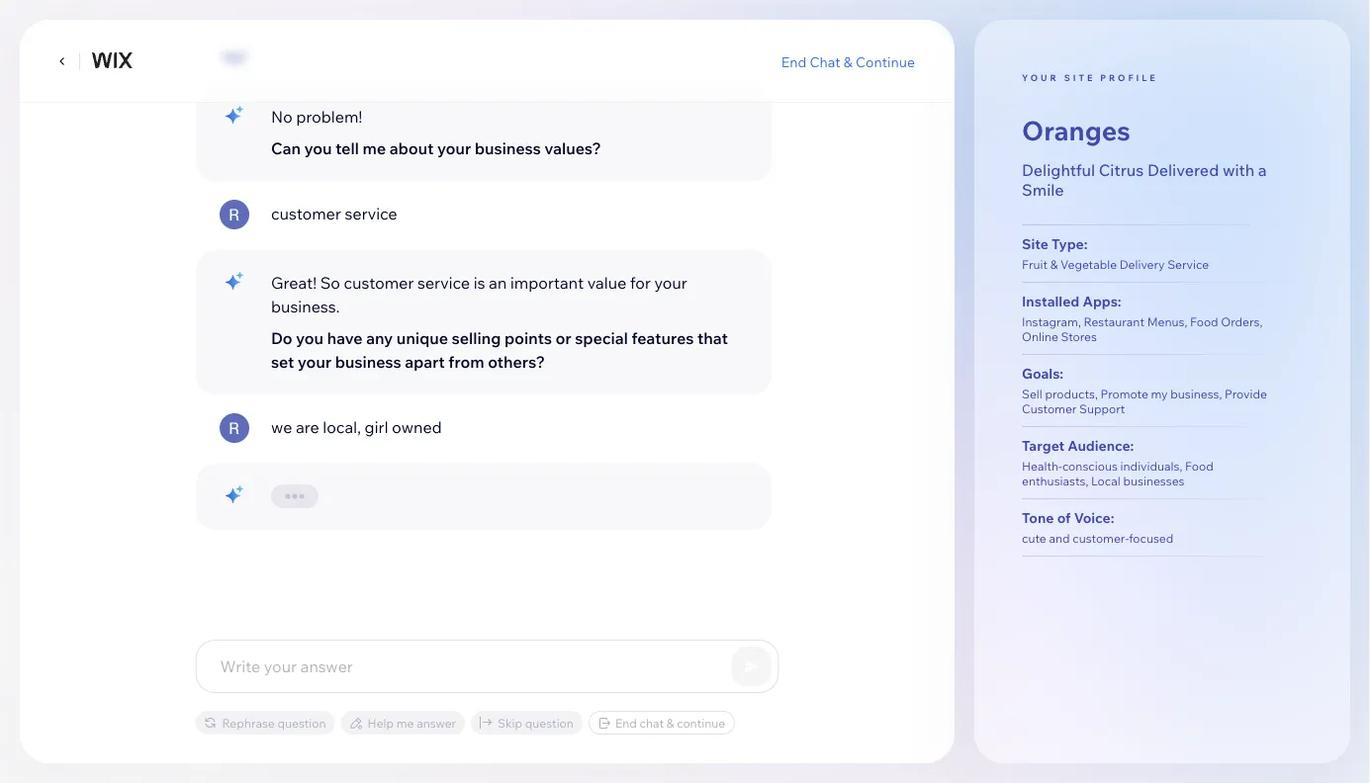 Task type: locate. For each thing, give the bounding box(es) containing it.
0 vertical spatial service
[[344, 204, 397, 224]]

stores
[[1061, 330, 1097, 344]]

continue
[[856, 53, 915, 70]]

rephrase
[[222, 716, 275, 731]]

0 vertical spatial &
[[844, 53, 853, 70]]

me
[[362, 139, 386, 158], [397, 716, 414, 731]]

site type: fruit & vegetable delivery service
[[1022, 236, 1209, 272]]

ruby image
[[219, 200, 249, 230], [219, 414, 249, 443]]

customer right so on the left of the page
[[343, 273, 413, 293]]

delightful citrus delivered with a smile
[[1022, 160, 1267, 200]]

provide
[[1225, 387, 1267, 402]]

citrus
[[1099, 160, 1144, 179]]

set
[[271, 352, 294, 372]]

profile
[[1100, 72, 1158, 83]]

food right menus, on the top right of the page
[[1190, 315, 1219, 330]]

of
[[1057, 510, 1071, 527]]

1 vertical spatial service
[[417, 273, 470, 293]]

business.
[[271, 297, 339, 317]]

2 vertical spatial your
[[297, 352, 331, 372]]

about
[[389, 139, 433, 158]]

0 vertical spatial end
[[781, 53, 807, 70]]

1 horizontal spatial your
[[437, 139, 471, 158]]

1 question from the left
[[277, 716, 326, 731]]

your right the about
[[437, 139, 471, 158]]

0 horizontal spatial business
[[335, 352, 401, 372]]

answer
[[417, 716, 456, 731]]

1 horizontal spatial me
[[397, 716, 414, 731]]

1 vertical spatial your
[[654, 273, 687, 293]]

great! so customer service is an important value for your business.
[[271, 273, 687, 317]]

1 vertical spatial customer
[[343, 273, 413, 293]]

do
[[271, 328, 292, 348]]

business left values?
[[474, 139, 540, 158]]

so
[[320, 273, 340, 293]]

0 horizontal spatial me
[[362, 139, 386, 158]]

1 vertical spatial you
[[295, 328, 323, 348]]

any
[[366, 328, 393, 348]]

0 horizontal spatial question
[[277, 716, 326, 731]]

your
[[437, 139, 471, 158], [654, 273, 687, 293], [297, 352, 331, 372]]

& right fruit
[[1050, 257, 1058, 272]]

apart
[[404, 352, 444, 372]]

no problem!
[[271, 107, 362, 127]]

food for audience:
[[1185, 459, 1214, 474]]

enthusiasts,
[[1022, 474, 1089, 489]]

delivered
[[1148, 160, 1219, 179]]

customer
[[271, 204, 341, 224], [343, 273, 413, 293]]

me right tell
[[362, 139, 386, 158]]

question right rephrase
[[277, 716, 326, 731]]

&
[[844, 53, 853, 70], [1050, 257, 1058, 272], [667, 716, 674, 731]]

2 horizontal spatial your
[[654, 273, 687, 293]]

0 horizontal spatial end
[[615, 716, 637, 731]]

end chat & continue
[[781, 53, 915, 70]]

food
[[1190, 315, 1219, 330], [1185, 459, 1214, 474]]

your right for
[[654, 273, 687, 293]]

end left chat
[[615, 716, 637, 731]]

installed apps: instagram, restaurant menus, food orders, online stores
[[1022, 293, 1263, 344]]

& inside button
[[844, 53, 853, 70]]

points
[[504, 328, 552, 348]]

1 horizontal spatial question
[[525, 716, 574, 731]]

1 horizontal spatial service
[[417, 273, 470, 293]]

end left "chat"
[[781, 53, 807, 70]]

business down the any
[[335, 352, 401, 372]]

1 horizontal spatial customer
[[343, 273, 413, 293]]

you right do
[[295, 328, 323, 348]]

0 vertical spatial you
[[304, 139, 331, 158]]

you for do
[[295, 328, 323, 348]]

& right "chat"
[[844, 53, 853, 70]]

customer down the can
[[271, 204, 341, 224]]

vegetable
[[1061, 257, 1117, 272]]

food right businesses
[[1185, 459, 1214, 474]]

tell
[[335, 139, 359, 158]]

service down tell
[[344, 204, 397, 224]]

0 vertical spatial me
[[362, 139, 386, 158]]

me right help
[[397, 716, 414, 731]]

1 vertical spatial ruby image
[[219, 414, 249, 443]]

you left tell
[[304, 139, 331, 158]]

2 ruby image from the top
[[219, 414, 249, 443]]

question right skip
[[525, 716, 574, 731]]

2 question from the left
[[525, 716, 574, 731]]

0 horizontal spatial customer
[[271, 204, 341, 224]]

from
[[448, 352, 484, 372]]

focused
[[1129, 531, 1174, 546]]

is
[[473, 273, 485, 293]]

instagram,
[[1022, 315, 1081, 330]]

can you tell me about your business values?
[[271, 139, 601, 158]]

health-
[[1022, 459, 1063, 474]]

no
[[271, 107, 292, 127]]

installed
[[1022, 293, 1080, 310]]

business
[[474, 139, 540, 158], [335, 352, 401, 372]]

a
[[1258, 160, 1267, 179]]

1 vertical spatial &
[[1050, 257, 1058, 272]]

that
[[697, 328, 728, 348]]

1 horizontal spatial business
[[474, 139, 540, 158]]

0 vertical spatial ruby image
[[219, 200, 249, 230]]

0 vertical spatial food
[[1190, 315, 1219, 330]]

service left is
[[417, 273, 470, 293]]

your right set
[[297, 352, 331, 372]]

end inside button
[[781, 53, 807, 70]]

food inside installed apps: instagram, restaurant menus, food orders, online stores
[[1190, 315, 1219, 330]]

help
[[368, 716, 394, 731]]

1 vertical spatial business
[[335, 352, 401, 372]]

chat
[[810, 53, 841, 70]]

0 horizontal spatial &
[[667, 716, 674, 731]]

& for continue
[[667, 716, 674, 731]]

conscious
[[1063, 459, 1118, 474]]

food inside 'target audience: health-conscious individuals, food enthusiasts, local businesses'
[[1185, 459, 1214, 474]]

0 horizontal spatial service
[[344, 204, 397, 224]]

& right chat
[[667, 716, 674, 731]]

chat
[[640, 716, 664, 731]]

service
[[1168, 257, 1209, 272]]

question
[[277, 716, 326, 731], [525, 716, 574, 731]]

0 vertical spatial your
[[437, 139, 471, 158]]

1 ruby image from the top
[[219, 200, 249, 230]]

tone
[[1022, 510, 1054, 527]]

1 vertical spatial end
[[615, 716, 637, 731]]

your inside "do you have any unique selling points or special features that set your business apart from others?"
[[297, 352, 331, 372]]

2 horizontal spatial &
[[1050, 257, 1058, 272]]

& inside the site type: fruit & vegetable delivery service
[[1050, 257, 1058, 272]]

0 horizontal spatial your
[[297, 352, 331, 372]]

1 horizontal spatial end
[[781, 53, 807, 70]]

you inside "do you have any unique selling points or special features that set your business apart from others?"
[[295, 328, 323, 348]]

goals:
[[1022, 365, 1064, 382]]

end
[[781, 53, 807, 70], [615, 716, 637, 731]]

ruby image for customer service
[[219, 200, 249, 230]]

skip question
[[498, 716, 574, 731]]

online
[[1022, 330, 1059, 344]]

others?
[[487, 352, 545, 372]]

local,
[[322, 418, 361, 437]]

2 vertical spatial &
[[667, 716, 674, 731]]

with
[[1223, 160, 1255, 179]]

1 vertical spatial food
[[1185, 459, 1214, 474]]

1 horizontal spatial &
[[844, 53, 853, 70]]



Task type: describe. For each thing, give the bounding box(es) containing it.
and
[[1049, 531, 1070, 546]]

are
[[295, 418, 319, 437]]

your inside great! so customer service is an important value for your business.
[[654, 273, 687, 293]]

end for end chat & continue
[[781, 53, 807, 70]]

0 vertical spatial customer
[[271, 204, 341, 224]]

your
[[1022, 72, 1059, 83]]

customer-
[[1073, 531, 1129, 546]]

target
[[1022, 437, 1065, 455]]

type:
[[1052, 236, 1088, 253]]

have
[[327, 328, 362, 348]]

do you have any unique selling points or special features that set your business apart from others?
[[271, 328, 728, 372]]

site
[[1064, 72, 1096, 83]]

important
[[510, 273, 583, 293]]

an
[[488, 273, 506, 293]]

business,
[[1171, 387, 1222, 402]]

Write your answer text field
[[196, 641, 778, 693]]

great!
[[271, 273, 316, 293]]

rephrase question
[[222, 716, 326, 731]]

ruby image for we are local, girl owned
[[219, 414, 249, 443]]

customer
[[1022, 402, 1077, 417]]

apps:
[[1083, 293, 1122, 310]]

for
[[630, 273, 650, 293]]

cute
[[1022, 531, 1047, 546]]

help me answer
[[368, 716, 456, 731]]

features
[[631, 328, 693, 348]]

individuals,
[[1121, 459, 1183, 474]]

special
[[575, 328, 628, 348]]

voice:
[[1074, 510, 1115, 527]]

businesses
[[1123, 474, 1185, 489]]

local
[[1091, 474, 1121, 489]]

goals: sell products, promote my business, provide customer support
[[1022, 365, 1267, 417]]

restaurant
[[1084, 315, 1145, 330]]

food for apps:
[[1190, 315, 1219, 330]]

values?
[[544, 139, 601, 158]]

we
[[271, 418, 292, 437]]

delivery
[[1120, 257, 1165, 272]]

oranges
[[1022, 114, 1131, 147]]

end chat & continue
[[615, 716, 725, 731]]

skip
[[498, 716, 522, 731]]

my
[[1151, 387, 1168, 402]]

promote
[[1101, 387, 1149, 402]]

can
[[271, 139, 300, 158]]

target audience: health-conscious individuals, food enthusiasts, local businesses
[[1022, 437, 1214, 489]]

question for skip question
[[525, 716, 574, 731]]

tone of voice: cute and customer-focused
[[1022, 510, 1174, 546]]

end for end chat & continue
[[615, 716, 637, 731]]

audience:
[[1068, 437, 1134, 455]]

service inside great! so customer service is an important value for your business.
[[417, 273, 470, 293]]

you for can
[[304, 139, 331, 158]]

question for rephrase question
[[277, 716, 326, 731]]

sell
[[1022, 387, 1043, 402]]

customer service
[[271, 204, 397, 224]]

your site profile
[[1022, 72, 1158, 83]]

owned
[[391, 418, 442, 437]]

value
[[587, 273, 626, 293]]

girl
[[364, 418, 388, 437]]

0 vertical spatial business
[[474, 139, 540, 158]]

or
[[555, 328, 571, 348]]

selling
[[451, 328, 501, 348]]

delightful
[[1022, 160, 1095, 179]]

products,
[[1045, 387, 1098, 402]]

customer inside great! so customer service is an important value for your business.
[[343, 273, 413, 293]]

1 vertical spatial me
[[397, 716, 414, 731]]

orders,
[[1221, 315, 1263, 330]]

continue
[[677, 716, 725, 731]]

business inside "do you have any unique selling points or special features that set your business apart from others?"
[[335, 352, 401, 372]]

we are local, girl owned
[[271, 418, 442, 437]]

fruit
[[1022, 257, 1048, 272]]

support
[[1080, 402, 1125, 417]]

site
[[1022, 236, 1049, 253]]

unique
[[396, 328, 448, 348]]

& for continue
[[844, 53, 853, 70]]

end chat & continue button
[[781, 53, 915, 70]]

menus,
[[1147, 315, 1188, 330]]



Task type: vqa. For each thing, say whether or not it's contained in the screenshot.
the bottommost exclusive
no



